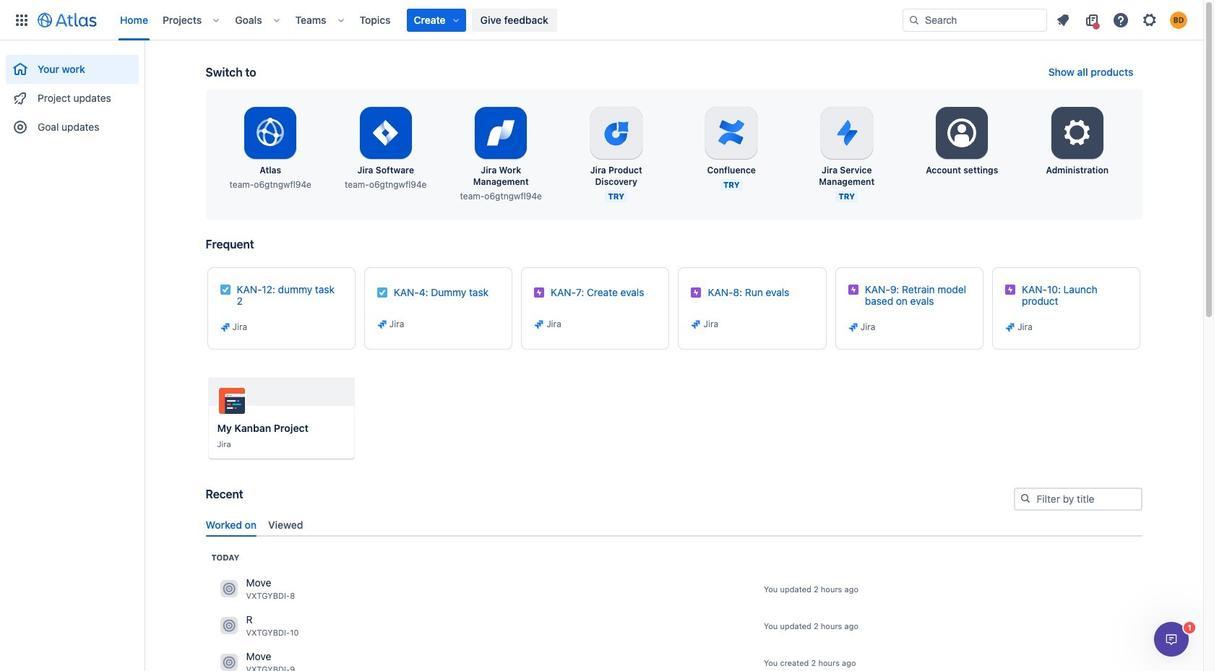 Task type: vqa. For each thing, say whether or not it's contained in the screenshot.
the Dismiss image
no



Task type: describe. For each thing, give the bounding box(es) containing it.
2 horizontal spatial settings image
[[1141, 11, 1158, 29]]

help image
[[1112, 11, 1130, 29]]

notifications image
[[1054, 11, 1072, 29]]

1 townsquare image from the top
[[220, 581, 237, 598]]

switch to... image
[[13, 11, 30, 29]]

Search field
[[903, 8, 1047, 31]]

search image
[[908, 14, 920, 26]]



Task type: locate. For each thing, give the bounding box(es) containing it.
group
[[6, 40, 139, 146]]

top element
[[9, 0, 903, 40]]

jira image
[[533, 319, 545, 330], [691, 319, 702, 330], [219, 322, 231, 333], [848, 322, 859, 333]]

heading
[[211, 552, 239, 564]]

0 horizontal spatial settings image
[[945, 116, 979, 150]]

1 horizontal spatial settings image
[[1060, 116, 1095, 150]]

account image
[[1170, 11, 1187, 29]]

Filter by title field
[[1015, 489, 1141, 510]]

search image
[[1019, 493, 1031, 504]]

jira image
[[376, 319, 388, 330], [376, 319, 388, 330], [533, 319, 545, 330], [691, 319, 702, 330], [219, 322, 231, 333], [848, 322, 859, 333], [1005, 322, 1016, 333], [1005, 322, 1016, 333]]

tab list
[[200, 513, 1148, 537]]

0 vertical spatial townsquare image
[[220, 581, 237, 598]]

banner
[[0, 0, 1203, 40]]

townsquare image
[[220, 654, 237, 671]]

settings image
[[1141, 11, 1158, 29], [945, 116, 979, 150], [1060, 116, 1095, 150]]

dialog
[[1154, 622, 1189, 657]]

None search field
[[903, 8, 1047, 31]]

townsquare image
[[220, 581, 237, 598], [220, 617, 237, 635]]

1 vertical spatial townsquare image
[[220, 617, 237, 635]]

2 townsquare image from the top
[[220, 617, 237, 635]]



